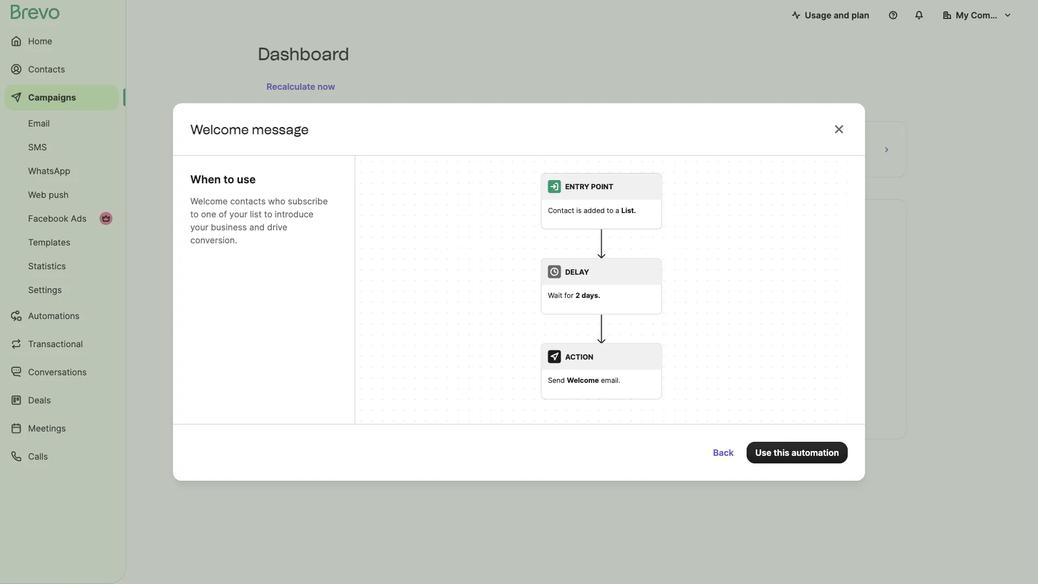 Task type: describe. For each thing, give the bounding box(es) containing it.
right
[[639, 401, 658, 411]]

conversion.
[[190, 235, 237, 245]]

usage and plan button
[[784, 4, 879, 26]]

one
[[201, 209, 216, 219]]

contacts
[[28, 64, 65, 74]]

list.
[[622, 206, 637, 215]]

web push link
[[4, 184, 119, 206]]

drive
[[267, 222, 288, 232]]

yet
[[669, 374, 685, 387]]

welcome message
[[190, 121, 309, 137]]

company
[[972, 10, 1011, 20]]

send
[[548, 376, 565, 385]]

home
[[28, 36, 52, 46]]

list
[[250, 209, 262, 219]]

wait for 2 days.
[[548, 291, 601, 300]]

campaigns link
[[4, 84, 119, 110]]

use
[[237, 173, 256, 186]]

have
[[503, 374, 528, 387]]

is
[[577, 206, 582, 215]]

when to use
[[190, 173, 256, 186]]

meetings link
[[4, 416, 119, 441]]

total contacts
[[267, 131, 325, 142]]

transactional link
[[4, 331, 119, 357]]

to right list
[[264, 209, 273, 219]]

welcome contacts who subscribe to one of your list to introduce your business and drive conversion.
[[190, 196, 328, 245]]

not
[[530, 374, 548, 387]]

use this automation
[[756, 447, 840, 458]]

web
[[28, 189, 46, 200]]

any
[[593, 374, 612, 387]]

usage and plan
[[805, 10, 870, 20]]

facebook
[[28, 213, 68, 224]]

transactional
[[28, 339, 83, 349]]

templates link
[[4, 232, 119, 253]]

total
[[267, 131, 287, 142]]

"create
[[512, 401, 542, 411]]

conversations link
[[4, 359, 119, 385]]

templates
[[28, 237, 70, 248]]

sms link
[[4, 136, 119, 158]]

in
[[598, 401, 605, 411]]

0 vertical spatial your
[[230, 209, 248, 219]]

my company
[[957, 10, 1011, 20]]

deals
[[28, 395, 51, 406]]

plan
[[852, 10, 870, 20]]

3 0% from the left
[[788, 156, 799, 165]]

use this automation button
[[747, 442, 848, 464]]

left___rvooi image
[[102, 214, 110, 223]]

1 vertical spatial your
[[190, 222, 209, 232]]

days.
[[582, 291, 601, 300]]

campaigns
[[28, 92, 76, 103]]

2 0% from the left
[[622, 156, 633, 165]]

contacts link
[[4, 56, 119, 82]]

contact
[[548, 206, 575, 215]]

use
[[756, 447, 772, 458]]

sms
[[28, 142, 47, 152]]

who
[[268, 196, 286, 206]]

email
[[28, 118, 50, 128]]

contacts for total
[[290, 131, 325, 142]]

on
[[499, 401, 509, 411]]

statistics link
[[4, 255, 119, 277]]

usage
[[805, 10, 832, 20]]

top
[[623, 401, 637, 411]]

subscribe
[[288, 196, 328, 206]]

my company button
[[935, 4, 1021, 26]]

campaign
[[615, 374, 666, 387]]

email.
[[601, 376, 621, 385]]

action
[[566, 353, 594, 361]]

when
[[190, 173, 221, 186]]

contact is added to a list.
[[548, 206, 637, 215]]

2 vertical spatial welcome
[[567, 376, 599, 385]]

whatsapp
[[28, 166, 70, 176]]



Task type: locate. For each thing, give the bounding box(es) containing it.
entry
[[566, 182, 590, 191]]

1 vertical spatial contacts
[[230, 196, 266, 206]]

settings link
[[4, 279, 119, 301]]

welcome up when to use
[[190, 121, 249, 137]]

entry point
[[566, 182, 614, 191]]

send welcome email.
[[548, 376, 621, 385]]

and inside 'button'
[[834, 10, 850, 20]]

click
[[476, 401, 496, 411]]

and inside welcome contacts who subscribe to one of your list to introduce your business and drive conversion.
[[250, 222, 265, 232]]

introduce
[[275, 209, 314, 219]]

automations
[[28, 311, 80, 321]]

a
[[616, 206, 620, 215], [545, 401, 550, 411]]

1 0 from the left
[[434, 153, 442, 169]]

1 0% from the left
[[455, 156, 466, 165]]

welcome for welcome message
[[190, 121, 249, 137]]

to left one
[[190, 209, 199, 219]]

contacts up list
[[230, 196, 266, 206]]

1 vertical spatial welcome
[[190, 196, 228, 206]]

delay
[[566, 267, 589, 276]]

you have not created any campaign yet
[[480, 374, 685, 387]]

my
[[957, 10, 969, 20]]

a right the "create
[[545, 401, 550, 411]]

0 vertical spatial and
[[834, 10, 850, 20]]

added
[[584, 206, 605, 215]]

to right added
[[607, 206, 614, 215]]

and
[[834, 10, 850, 20], [250, 222, 265, 232]]

to
[[224, 173, 234, 186], [607, 206, 614, 215], [190, 209, 199, 219], [264, 209, 273, 219]]

0 horizontal spatial contacts
[[230, 196, 266, 206]]

1 horizontal spatial a
[[616, 206, 620, 215]]

email link
[[4, 113, 119, 134]]

message
[[252, 121, 309, 137]]

2
[[576, 291, 580, 300]]

0 vertical spatial welcome
[[190, 121, 249, 137]]

push
[[49, 189, 69, 200]]

0 vertical spatial a
[[616, 206, 620, 215]]

a left list.
[[616, 206, 620, 215]]

deals link
[[4, 387, 119, 413]]

created
[[550, 374, 590, 387]]

business
[[211, 222, 247, 232]]

recalculate now
[[267, 81, 335, 92]]

to left use
[[224, 173, 234, 186]]

welcome
[[190, 121, 249, 137], [190, 196, 228, 206], [567, 376, 599, 385]]

welcome for welcome contacts who subscribe to one of your list to introduce your business and drive conversion.
[[190, 196, 228, 206]]

and left plan
[[834, 10, 850, 20]]

3 0 from the left
[[767, 153, 775, 169]]

web push
[[28, 189, 69, 200]]

campaign"
[[552, 401, 595, 411]]

facebook ads link
[[4, 208, 119, 229]]

contacts right total
[[290, 131, 325, 142]]

corner.
[[661, 401, 689, 411]]

recalculate
[[267, 81, 316, 92]]

whatsapp link
[[4, 160, 119, 182]]

automation
[[792, 447, 840, 458]]

back
[[714, 447, 734, 458]]

calls
[[28, 451, 48, 462]]

welcome down action
[[567, 376, 599, 385]]

1
[[267, 153, 273, 169]]

now
[[318, 81, 335, 92]]

back button
[[705, 442, 743, 464]]

of
[[219, 209, 227, 219]]

1 horizontal spatial contacts
[[290, 131, 325, 142]]

your down one
[[190, 222, 209, 232]]

recalculate now button
[[262, 78, 340, 95]]

wait
[[548, 291, 563, 300]]

automations link
[[4, 303, 119, 329]]

1 horizontal spatial 0%
[[622, 156, 633, 165]]

settings
[[28, 285, 62, 295]]

0 horizontal spatial 0
[[434, 153, 442, 169]]

dashboard
[[258, 44, 349, 64]]

1 horizontal spatial 0
[[601, 153, 609, 169]]

and down list
[[250, 222, 265, 232]]

2 horizontal spatial 0
[[767, 153, 775, 169]]

meetings
[[28, 423, 66, 434]]

contacts
[[290, 131, 325, 142], [230, 196, 266, 206]]

the
[[607, 401, 621, 411]]

home link
[[4, 28, 119, 54]]

0 horizontal spatial and
[[250, 222, 265, 232]]

you
[[480, 374, 500, 387]]

facebook ads
[[28, 213, 87, 224]]

welcome up one
[[190, 196, 228, 206]]

calls link
[[4, 444, 119, 470]]

contacts for welcome
[[230, 196, 266, 206]]

0 horizontal spatial a
[[545, 401, 550, 411]]

1 vertical spatial a
[[545, 401, 550, 411]]

2 horizontal spatial 0%
[[788, 156, 799, 165]]

1 vertical spatial and
[[250, 222, 265, 232]]

conversations
[[28, 367, 87, 377]]

1 horizontal spatial your
[[230, 209, 248, 219]]

for
[[565, 291, 574, 300]]

your right of on the top
[[230, 209, 248, 219]]

0%
[[455, 156, 466, 165], [622, 156, 633, 165], [788, 156, 799, 165]]

0 horizontal spatial 0%
[[455, 156, 466, 165]]

1 horizontal spatial and
[[834, 10, 850, 20]]

ads
[[71, 213, 87, 224]]

contacts inside welcome contacts who subscribe to one of your list to introduce your business and drive conversion.
[[230, 196, 266, 206]]

statistics
[[28, 261, 66, 271]]

0
[[434, 153, 442, 169], [601, 153, 609, 169], [767, 153, 775, 169]]

0 horizontal spatial your
[[190, 222, 209, 232]]

welcome inside welcome contacts who subscribe to one of your list to introduce your business and drive conversion.
[[190, 196, 228, 206]]

2 0 from the left
[[601, 153, 609, 169]]

point
[[591, 182, 614, 191]]

0 vertical spatial contacts
[[290, 131, 325, 142]]



Task type: vqa. For each thing, say whether or not it's contained in the screenshot.
* to the middle
no



